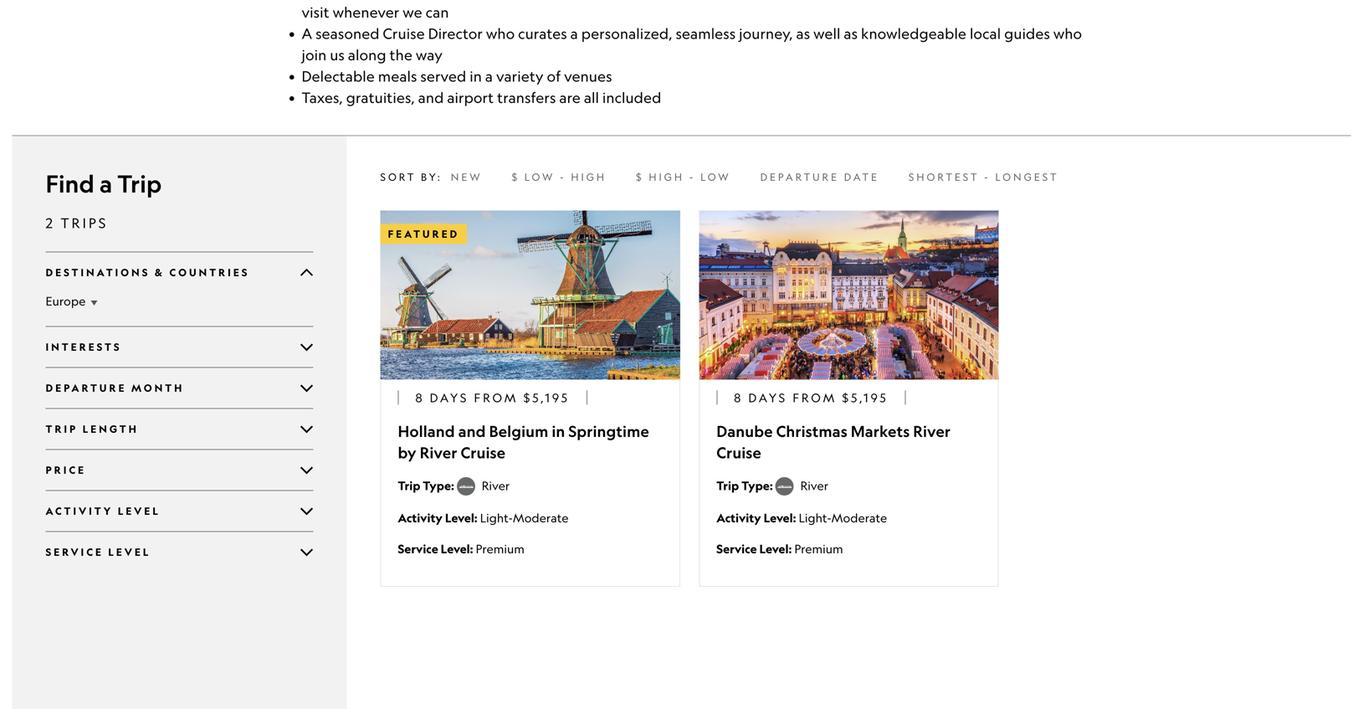 Task type: describe. For each thing, give the bounding box(es) containing it.
2 horizontal spatial a
[[571, 25, 578, 42]]

1 vertical spatial a
[[485, 67, 493, 85]]

danube christmas markets river cruise link
[[717, 420, 982, 464]]

well
[[814, 25, 841, 42]]

river down danube christmas markets river cruise
[[801, 479, 829, 493]]

- for high
[[690, 171, 696, 183]]

$5,195 for markets
[[843, 390, 889, 405]]

airport
[[447, 89, 494, 106]]

taxes,
[[302, 89, 343, 106]]

holland and belgium in springtime by river cruise link
[[398, 420, 663, 464]]

curates
[[518, 25, 567, 42]]

$ for $ high - low
[[636, 171, 644, 183]]

join
[[302, 46, 327, 64]]

sort
[[381, 171, 416, 183]]

venues
[[564, 67, 612, 85]]

price
[[46, 464, 86, 476]]

along
[[348, 46, 386, 64]]

1 as from the left
[[797, 25, 811, 42]]

2 trips
[[46, 215, 108, 231]]

trip type: for danube christmas markets river cruise
[[717, 478, 776, 493]]

activity level: light-moderate for and
[[398, 510, 569, 525]]

and inside holland and belgium in springtime by river cruise
[[458, 422, 486, 441]]

danube
[[717, 422, 773, 441]]

christmas
[[777, 422, 848, 441]]

activity level
[[46, 505, 160, 517]]

belgium
[[489, 422, 549, 441]]

river inside danube christmas markets river cruise
[[914, 422, 951, 441]]

the
[[390, 46, 413, 64]]

sort by : new
[[381, 171, 483, 183]]

destinations
[[46, 266, 150, 279]]

a
[[302, 25, 312, 42]]

river down holland and belgium in springtime by river cruise
[[482, 479, 510, 493]]

type: for danube christmas markets river cruise
[[742, 478, 773, 493]]

shortest - longest button
[[909, 164, 1059, 190]]

trip up price
[[46, 423, 78, 435]]

1 low from the left
[[525, 171, 555, 183]]

&
[[155, 266, 165, 279]]

level for service level
[[108, 546, 151, 558]]

featured
[[388, 228, 460, 240]]

director
[[428, 25, 483, 42]]

8 for danube christmas markets river cruise
[[734, 390, 744, 405]]

0 horizontal spatial activity
[[46, 505, 113, 517]]

$ high - low
[[636, 171, 731, 183]]

0 horizontal spatial a
[[99, 169, 112, 198]]

service for holland and belgium in springtime by river cruise
[[398, 541, 439, 556]]

level for activity level
[[118, 505, 160, 517]]

service for danube christmas markets river cruise
[[717, 541, 757, 556]]

moderate for markets
[[832, 511, 888, 525]]

gratuities,
[[346, 89, 415, 106]]

service level: premium for holland and belgium in springtime by river cruise
[[398, 541, 525, 556]]

knowledgeable
[[862, 25, 967, 42]]

$ for $ low - high
[[512, 171, 520, 183]]

included
[[603, 89, 662, 106]]

guides
[[1005, 25, 1051, 42]]

$ low - high
[[512, 171, 607, 183]]

trip up the 2 trips status
[[117, 169, 162, 198]]

departure date button
[[761, 164, 880, 190]]

local
[[970, 25, 1001, 42]]

find
[[46, 169, 94, 198]]

in inside the a seasoned cruise director who curates a personalized, seamless journey, as well as knowledgeable local guides who join us along the way delectable meals served in a variety of venues taxes, gratuities, and airport transfers are all included
[[470, 67, 482, 85]]

trip down holland
[[398, 478, 421, 493]]

destinations & countries
[[46, 266, 250, 279]]

length
[[83, 423, 139, 435]]

new button
[[451, 164, 483, 190]]

- for low
[[560, 171, 567, 183]]

days for holland
[[430, 390, 469, 405]]

find a trip
[[46, 169, 162, 198]]

two homes with windmills on a riverbank in the netherlands image
[[381, 211, 681, 379]]

longest
[[996, 171, 1059, 183]]

way
[[416, 46, 443, 64]]

service level
[[46, 546, 151, 558]]

transfers
[[497, 89, 556, 106]]

new
[[451, 171, 483, 183]]

holland
[[398, 422, 455, 441]]

by inside sort by group
[[421, 171, 438, 183]]

$5,195 for belgium
[[524, 390, 570, 405]]

countries
[[169, 266, 250, 279]]

from for and
[[474, 390, 519, 405]]

2 as from the left
[[844, 25, 858, 42]]

0 horizontal spatial service
[[46, 546, 104, 558]]



Task type: vqa. For each thing, say whether or not it's contained in the screenshot.
the right Type:
yes



Task type: locate. For each thing, give the bounding box(es) containing it.
$5,195
[[524, 390, 570, 405], [843, 390, 889, 405]]

1 horizontal spatial 8 days from $5,195
[[734, 390, 889, 405]]

1 days from the left
[[430, 390, 469, 405]]

days up danube
[[749, 390, 788, 405]]

seamless
[[676, 25, 736, 42]]

$
[[512, 171, 520, 183], [636, 171, 644, 183]]

8 days from $5,195 up belgium
[[416, 390, 570, 405]]

departure for departure date
[[761, 171, 840, 183]]

who
[[486, 25, 515, 42], [1054, 25, 1083, 42]]

trip type: for holland and belgium in springtime by river cruise
[[398, 478, 457, 493]]

$ high - low button
[[636, 164, 731, 190]]

0 horizontal spatial type:
[[423, 478, 455, 493]]

activity
[[46, 505, 113, 517], [398, 510, 443, 525], [717, 510, 762, 525]]

1 horizontal spatial $5,195
[[843, 390, 889, 405]]

as
[[797, 25, 811, 42], [844, 25, 858, 42]]

europe button
[[46, 293, 314, 309]]

1 horizontal spatial activity
[[398, 510, 443, 525]]

1 horizontal spatial moderate
[[832, 511, 888, 525]]

trip length
[[46, 423, 139, 435]]

1 horizontal spatial service
[[398, 541, 439, 556]]

1 horizontal spatial in
[[552, 422, 565, 441]]

8 up holland
[[416, 390, 425, 405]]

from
[[474, 390, 519, 405], [793, 390, 837, 405]]

1 horizontal spatial light-
[[799, 511, 832, 525]]

1 $5,195 from the left
[[524, 390, 570, 405]]

$5,195 up markets
[[843, 390, 889, 405]]

people stroll among rows of striped roofs on stalls of a christmas market at a square in bratislava image
[[699, 211, 999, 379]]

as right well
[[844, 25, 858, 42]]

0 horizontal spatial days
[[430, 390, 469, 405]]

moderate for belgium
[[513, 511, 569, 525]]

cruise up "the"
[[383, 25, 425, 42]]

river down holland
[[420, 443, 458, 462]]

shortest
[[909, 171, 980, 183]]

1 $ from the left
[[512, 171, 520, 183]]

1 horizontal spatial and
[[458, 422, 486, 441]]

and down served
[[418, 89, 444, 106]]

1 horizontal spatial 8
[[734, 390, 744, 405]]

2 8 from the left
[[734, 390, 744, 405]]

level down activity level
[[108, 546, 151, 558]]

river
[[914, 422, 951, 441], [420, 443, 458, 462], [482, 479, 510, 493], [801, 479, 829, 493]]

cruise down danube
[[717, 443, 762, 462]]

0 horizontal spatial high
[[571, 171, 607, 183]]

0 horizontal spatial in
[[470, 67, 482, 85]]

departure inside button
[[761, 171, 840, 183]]

personalized,
[[582, 25, 673, 42]]

from for christmas
[[793, 390, 837, 405]]

as left well
[[797, 25, 811, 42]]

2 high from the left
[[649, 171, 685, 183]]

a seasoned cruise director who curates a personalized, seamless journey, as well as knowledgeable local guides who join us along the way delectable meals served in a variety of venues taxes, gratuities, and airport transfers are all included
[[302, 25, 1083, 106]]

1 trip type: from the left
[[398, 478, 457, 493]]

0 horizontal spatial from
[[474, 390, 519, 405]]

moderate
[[513, 511, 569, 525], [832, 511, 888, 525]]

1 premium from the left
[[476, 541, 525, 556]]

a right find
[[99, 169, 112, 198]]

0 horizontal spatial $
[[512, 171, 520, 183]]

activity level: light-moderate
[[398, 510, 569, 525], [717, 510, 888, 525]]

0 horizontal spatial cruise
[[383, 25, 425, 42]]

light- for and
[[480, 511, 513, 525]]

a up the airport
[[485, 67, 493, 85]]

2 $ from the left
[[636, 171, 644, 183]]

shortest - longest
[[909, 171, 1059, 183]]

8 days from $5,195 up christmas
[[734, 390, 889, 405]]

type: down danube
[[742, 478, 773, 493]]

1 vertical spatial and
[[458, 422, 486, 441]]

served
[[421, 67, 467, 85]]

interests
[[46, 341, 122, 353]]

activity for danube christmas markets river cruise
[[717, 510, 762, 525]]

cruise
[[383, 25, 425, 42], [461, 443, 506, 462], [717, 443, 762, 462]]

0 horizontal spatial 8 days from $5,195
[[416, 390, 570, 405]]

a right curates
[[571, 25, 578, 42]]

8 days from $5,195 for christmas
[[734, 390, 889, 405]]

1 - from the left
[[560, 171, 567, 183]]

1 horizontal spatial high
[[649, 171, 685, 183]]

0 horizontal spatial who
[[486, 25, 515, 42]]

premium for and
[[476, 541, 525, 556]]

0 vertical spatial departure
[[761, 171, 840, 183]]

0 horizontal spatial low
[[525, 171, 555, 183]]

by
[[421, 171, 438, 183], [398, 443, 417, 462]]

service level: premium for danube christmas markets river cruise
[[717, 541, 844, 556]]

$5,195 up belgium
[[524, 390, 570, 405]]

2 activity level: light-moderate from the left
[[717, 510, 888, 525]]

by inside holland and belgium in springtime by river cruise
[[398, 443, 417, 462]]

departure for departure month
[[46, 382, 127, 394]]

cruise inside the a seasoned cruise director who curates a personalized, seamless journey, as well as knowledgeable local guides who join us along the way delectable meals served in a variety of venues taxes, gratuities, and airport transfers are all included
[[383, 25, 425, 42]]

service level: premium
[[398, 541, 525, 556], [717, 541, 844, 556]]

trip type: down danube
[[717, 478, 776, 493]]

1 high from the left
[[571, 171, 607, 183]]

2 8 days from $5,195 from the left
[[734, 390, 889, 405]]

all
[[584, 89, 599, 106]]

danube christmas markets river cruise
[[717, 422, 951, 462]]

low
[[525, 171, 555, 183], [701, 171, 731, 183]]

2 horizontal spatial activity
[[717, 510, 762, 525]]

in right belgium
[[552, 422, 565, 441]]

1 horizontal spatial -
[[690, 171, 696, 183]]

departure date
[[761, 171, 880, 183]]

holland and belgium in springtime by river cruise
[[398, 422, 650, 462]]

2 trips status
[[46, 213, 314, 233]]

$ low - high button
[[512, 164, 607, 190]]

of
[[547, 67, 561, 85]]

1 activity level: light-moderate from the left
[[398, 510, 569, 525]]

1 horizontal spatial activity level: light-moderate
[[717, 510, 888, 525]]

and inside the a seasoned cruise director who curates a personalized, seamless journey, as well as knowledgeable local guides who join us along the way delectable meals served in a variety of venues taxes, gratuities, and airport transfers are all included
[[418, 89, 444, 106]]

1 vertical spatial by
[[398, 443, 417, 462]]

2 who from the left
[[1054, 25, 1083, 42]]

2 type: from the left
[[742, 478, 773, 493]]

1 8 days from $5,195 from the left
[[416, 390, 570, 405]]

0 vertical spatial a
[[571, 25, 578, 42]]

meals
[[378, 67, 417, 85]]

2 vertical spatial a
[[99, 169, 112, 198]]

cruise down belgium
[[461, 443, 506, 462]]

0 horizontal spatial $5,195
[[524, 390, 570, 405]]

0 vertical spatial and
[[418, 89, 444, 106]]

premium
[[476, 541, 525, 556], [795, 541, 844, 556]]

by right sort
[[421, 171, 438, 183]]

us
[[330, 46, 345, 64]]

1 vertical spatial level
[[108, 546, 151, 558]]

activity for holland and belgium in springtime by river cruise
[[398, 510, 443, 525]]

variety
[[496, 67, 544, 85]]

2 $5,195 from the left
[[843, 390, 889, 405]]

type: down holland
[[423, 478, 455, 493]]

2 moderate from the left
[[832, 511, 888, 525]]

light- down danube christmas markets river cruise
[[799, 511, 832, 525]]

0 horizontal spatial departure
[[46, 382, 127, 394]]

2
[[46, 215, 55, 231]]

and
[[418, 89, 444, 106], [458, 422, 486, 441]]

0 vertical spatial in
[[470, 67, 482, 85]]

8
[[416, 390, 425, 405], [734, 390, 744, 405]]

1 horizontal spatial a
[[485, 67, 493, 85]]

1 horizontal spatial from
[[793, 390, 837, 405]]

8 for holland and belgium in springtime by river cruise
[[416, 390, 425, 405]]

sort by group
[[381, 164, 1318, 190]]

1 horizontal spatial who
[[1054, 25, 1083, 42]]

0 horizontal spatial premium
[[476, 541, 525, 556]]

departure left date
[[761, 171, 840, 183]]

departure down the interests
[[46, 382, 127, 394]]

date
[[845, 171, 880, 183]]

moderate down danube christmas markets river cruise link
[[832, 511, 888, 525]]

in up the airport
[[470, 67, 482, 85]]

1 horizontal spatial by
[[421, 171, 438, 183]]

2 low from the left
[[701, 171, 731, 183]]

2 horizontal spatial service
[[717, 541, 757, 556]]

:
[[438, 171, 443, 183]]

level
[[118, 505, 160, 517], [108, 546, 151, 558]]

1 vertical spatial in
[[552, 422, 565, 441]]

0 vertical spatial by
[[421, 171, 438, 183]]

month
[[131, 382, 184, 394]]

in
[[470, 67, 482, 85], [552, 422, 565, 441]]

activity level: light-moderate for christmas
[[717, 510, 888, 525]]

type: for holland and belgium in springtime by river cruise
[[423, 478, 455, 493]]

2 horizontal spatial -
[[985, 171, 991, 183]]

days for danube
[[749, 390, 788, 405]]

1 horizontal spatial trip type:
[[717, 478, 776, 493]]

3 - from the left
[[985, 171, 991, 183]]

light- down holland and belgium in springtime by river cruise
[[480, 511, 513, 525]]

seasoned
[[316, 25, 380, 42]]

$ right new
[[512, 171, 520, 183]]

trip down danube
[[717, 478, 739, 493]]

trip type: down holland
[[398, 478, 457, 493]]

1 horizontal spatial service level: premium
[[717, 541, 844, 556]]

and right holland
[[458, 422, 486, 441]]

8 up danube
[[734, 390, 744, 405]]

moderate down holland and belgium in springtime by river cruise 'link'
[[513, 511, 569, 525]]

2 light- from the left
[[799, 511, 832, 525]]

2 from from the left
[[793, 390, 837, 405]]

1 horizontal spatial cruise
[[461, 443, 506, 462]]

0 horizontal spatial -
[[560, 171, 567, 183]]

markets
[[851, 422, 910, 441]]

trip
[[117, 169, 162, 198], [46, 423, 78, 435], [398, 478, 421, 493], [717, 478, 739, 493]]

springtime
[[569, 422, 650, 441]]

2 horizontal spatial cruise
[[717, 443, 762, 462]]

light-
[[480, 511, 513, 525], [799, 511, 832, 525]]

1 type: from the left
[[423, 478, 455, 493]]

a
[[571, 25, 578, 42], [485, 67, 493, 85], [99, 169, 112, 198]]

0 horizontal spatial light-
[[480, 511, 513, 525]]

journey,
[[739, 25, 793, 42]]

are
[[560, 89, 581, 106]]

0 horizontal spatial as
[[797, 25, 811, 42]]

1 horizontal spatial low
[[701, 171, 731, 183]]

days up holland
[[430, 390, 469, 405]]

level:
[[445, 510, 478, 525], [764, 510, 797, 525], [441, 541, 473, 556], [760, 541, 792, 556]]

trips
[[61, 215, 108, 231]]

$ down included
[[636, 171, 644, 183]]

2 trip type: from the left
[[717, 478, 776, 493]]

1 horizontal spatial type:
[[742, 478, 773, 493]]

high
[[571, 171, 607, 183], [649, 171, 685, 183]]

0 horizontal spatial service level: premium
[[398, 541, 525, 556]]

destinations & countries image
[[300, 266, 314, 279]]

who right guides
[[1054, 25, 1083, 42]]

in inside holland and belgium in springtime by river cruise
[[552, 422, 565, 441]]

who left curates
[[486, 25, 515, 42]]

1 light- from the left
[[480, 511, 513, 525]]

1 moderate from the left
[[513, 511, 569, 525]]

1 horizontal spatial departure
[[761, 171, 840, 183]]

0 horizontal spatial activity level: light-moderate
[[398, 510, 569, 525]]

cruise inside holland and belgium in springtime by river cruise
[[461, 443, 506, 462]]

2 days from the left
[[749, 390, 788, 405]]

1 from from the left
[[474, 390, 519, 405]]

europe
[[46, 294, 86, 308]]

0 horizontal spatial by
[[398, 443, 417, 462]]

river right markets
[[914, 422, 951, 441]]

1 service level: premium from the left
[[398, 541, 525, 556]]

0 vertical spatial level
[[118, 505, 160, 517]]

8 days from $5,195 for and
[[416, 390, 570, 405]]

departure month
[[46, 382, 184, 394]]

from up christmas
[[793, 390, 837, 405]]

1 horizontal spatial $
[[636, 171, 644, 183]]

light- for christmas
[[799, 511, 832, 525]]

0 horizontal spatial trip type:
[[398, 478, 457, 493]]

days
[[430, 390, 469, 405], [749, 390, 788, 405]]

1 horizontal spatial as
[[844, 25, 858, 42]]

1 horizontal spatial premium
[[795, 541, 844, 556]]

premium for christmas
[[795, 541, 844, 556]]

0 horizontal spatial 8
[[416, 390, 425, 405]]

2 premium from the left
[[795, 541, 844, 556]]

cruise inside danube christmas markets river cruise
[[717, 443, 762, 462]]

8 days from $5,195
[[416, 390, 570, 405], [734, 390, 889, 405]]

2 service level: premium from the left
[[717, 541, 844, 556]]

by down holland
[[398, 443, 417, 462]]

trip type:
[[398, 478, 457, 493], [717, 478, 776, 493]]

0 horizontal spatial and
[[418, 89, 444, 106]]

delectable
[[302, 67, 375, 85]]

1 horizontal spatial days
[[749, 390, 788, 405]]

-
[[560, 171, 567, 183], [690, 171, 696, 183], [985, 171, 991, 183]]

service
[[398, 541, 439, 556], [717, 541, 757, 556], [46, 546, 104, 558]]

1 8 from the left
[[416, 390, 425, 405]]

river inside holland and belgium in springtime by river cruise
[[420, 443, 458, 462]]

from up belgium
[[474, 390, 519, 405]]

level up service level
[[118, 505, 160, 517]]

2 - from the left
[[690, 171, 696, 183]]

1 who from the left
[[486, 25, 515, 42]]

1 vertical spatial departure
[[46, 382, 127, 394]]

0 horizontal spatial moderate
[[513, 511, 569, 525]]



